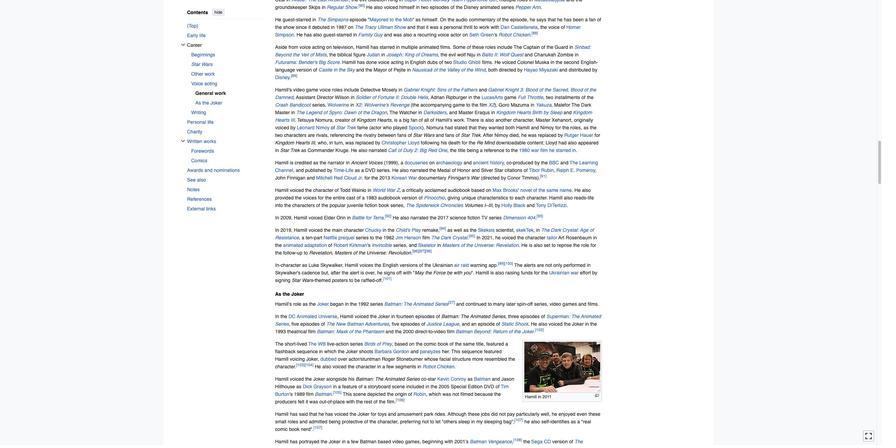 Task type: locate. For each thing, give the bounding box(es) containing it.
fullscreen image
[[865, 434, 872, 441]]

0 vertical spatial x small image
[[181, 43, 185, 47]]

1 vertical spatial x small image
[[181, 139, 185, 143]]

x small image
[[181, 43, 185, 47], [181, 139, 185, 143]]

2 x small image from the top
[[181, 139, 185, 143]]

1 x small image from the top
[[181, 43, 185, 47]]



Task type: vqa. For each thing, say whether or not it's contained in the screenshot.
Marble head, hypothesized to be of Attalus image
no



